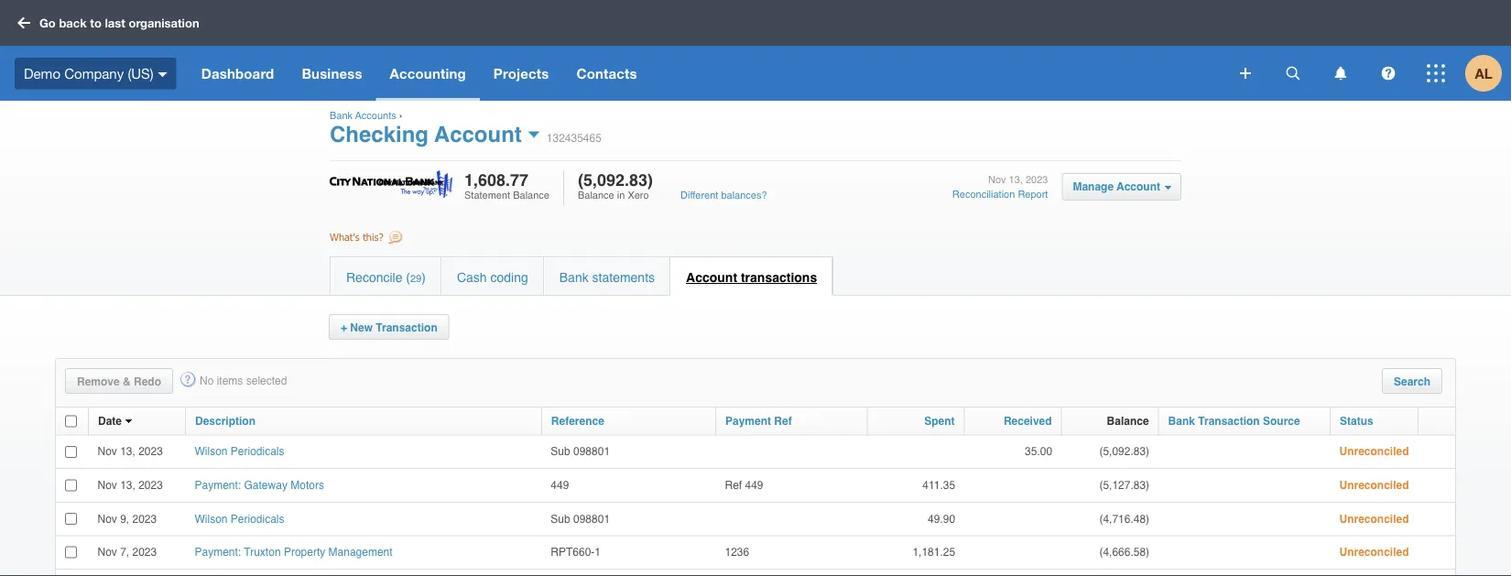 Task type: describe. For each thing, give the bounding box(es) containing it.
dashboard link
[[188, 46, 288, 101]]

description link
[[195, 414, 256, 428]]

bank transaction source
[[1169, 415, 1301, 427]]

1 horizontal spatial svg image
[[1287, 66, 1301, 80]]

account transactions link
[[671, 257, 833, 295]]

redo
[[134, 375, 161, 388]]

1 449 from the left
[[551, 479, 569, 492]]

2 horizontal spatial balance
[[1107, 415, 1150, 427]]

what's
[[330, 231, 360, 243]]

no items selected
[[200, 374, 287, 387]]

49.90
[[928, 512, 956, 525]]

status link
[[1340, 414, 1374, 428]]

management
[[329, 546, 393, 559]]

organisation
[[129, 16, 199, 30]]

spent
[[925, 415, 955, 427]]

reconcile ( 29 )
[[346, 270, 426, 285]]

al button
[[1466, 46, 1512, 101]]

go back to last organisation link
[[11, 7, 210, 39]]

2023 for 411.35
[[139, 479, 163, 492]]

in
[[617, 190, 625, 201]]

+ new transaction link
[[329, 314, 450, 340]]

statements
[[592, 270, 655, 285]]

svg image inside go back to last organisation "link"
[[17, 17, 30, 29]]

demo company (us)
[[24, 65, 154, 81]]

back
[[59, 16, 87, 30]]

account transactions
[[686, 270, 817, 285]]

sub for nov 9, 2023
[[551, 512, 571, 525]]

banner containing dashboard
[[0, 0, 1512, 101]]

0 horizontal spatial transaction
[[376, 321, 438, 334]]

(5,092.83) for (5,092.83)
[[1100, 445, 1150, 458]]

unreconciled for (5,127.83)
[[1340, 479, 1410, 492]]

date
[[98, 415, 122, 427]]

company
[[64, 65, 124, 81]]

this?
[[363, 231, 384, 243]]

wilson periodicals for nov 13, 2023
[[195, 445, 285, 458]]

unreconciled for (4,666.58)
[[1340, 546, 1410, 559]]

cash
[[457, 270, 487, 285]]

1 horizontal spatial ref
[[775, 415, 792, 427]]

received
[[1004, 415, 1052, 427]]

2 horizontal spatial svg image
[[1382, 66, 1396, 80]]

search
[[1394, 375, 1431, 388]]

(5,092.83) balance in xero
[[578, 170, 653, 201]]

35.00
[[1025, 445, 1053, 458]]

payment: truxton property management link
[[195, 546, 393, 559]]

›
[[399, 110, 403, 121]]

payment ref
[[726, 415, 792, 427]]

+ new transaction
[[341, 321, 438, 334]]

2023 for 1,181.25
[[132, 546, 157, 559]]

bank accounts ›
[[330, 110, 405, 121]]

description
[[195, 415, 256, 427]]

nov 9, 2023
[[98, 512, 157, 525]]

1 horizontal spatial transaction
[[1199, 415, 1260, 427]]

bank statements link
[[544, 257, 670, 295]]

nov 13, 2023 reconciliation report
[[953, 174, 1049, 200]]

9,
[[120, 512, 129, 525]]

wilson periodicals link for nov 13, 2023
[[195, 445, 285, 458]]

132435465
[[547, 131, 602, 144]]

nov for 1,181.25
[[98, 546, 117, 559]]

projects button
[[480, 46, 563, 101]]

balances?
[[721, 190, 767, 201]]

&
[[123, 375, 131, 388]]

reconcile (
[[346, 270, 410, 285]]

go back to last organisation
[[39, 16, 199, 30]]

to
[[90, 16, 102, 30]]

property
[[284, 546, 325, 559]]

accounting
[[390, 65, 466, 82]]

(4,716.48)
[[1100, 512, 1150, 525]]

wilson periodicals for nov 9, 2023
[[195, 512, 285, 525]]

cash coding
[[457, 270, 528, 285]]

bank accounts link
[[330, 110, 397, 121]]

(5,092.83) for (5,092.83) balance in xero
[[578, 170, 653, 189]]

periodicals for nov 9, 2023
[[231, 512, 285, 525]]

wilson for nov 13, 2023
[[195, 445, 228, 458]]

0 horizontal spatial ref
[[725, 479, 742, 492]]

account inside account transactions link
[[686, 270, 738, 285]]

truxton
[[244, 546, 281, 559]]

periodicals for nov 13, 2023
[[231, 445, 285, 458]]

navigation containing dashboard
[[188, 46, 1228, 101]]

xero
[[628, 190, 649, 201]]

payment: for payment: gateway motors
[[195, 479, 241, 492]]

dashboard
[[201, 65, 274, 82]]

projects
[[494, 65, 549, 82]]

business button
[[288, 46, 376, 101]]

statement
[[465, 190, 510, 201]]

checking
[[330, 121, 429, 147]]



Task type: locate. For each thing, give the bounding box(es) containing it.
1 vertical spatial 13,
[[120, 445, 135, 458]]

0 vertical spatial account
[[435, 121, 522, 147]]

bank for bank transaction source
[[1169, 415, 1196, 427]]

ref down payment
[[725, 479, 742, 492]]

(5,092.83)
[[578, 170, 653, 189], [1100, 445, 1150, 458]]

svg image
[[1287, 66, 1301, 80], [1382, 66, 1396, 80], [158, 72, 167, 77]]

reconciliation report link
[[953, 188, 1049, 201]]

2 unreconciled from the top
[[1340, 479, 1410, 492]]

7,
[[120, 546, 129, 559]]

navigation
[[188, 46, 1228, 101]]

motors
[[291, 479, 324, 492]]

0 vertical spatial sub
[[551, 445, 571, 458]]

13, down date link
[[120, 445, 135, 458]]

nov for 49.90
[[98, 512, 117, 525]]

svg image inside demo company (us) popup button
[[158, 72, 167, 77]]

payment
[[726, 415, 771, 427]]

0 vertical spatial 13,
[[1009, 174, 1023, 185]]

nov up reconciliation report 'link'
[[989, 174, 1007, 185]]

1 nov 13, 2023 from the top
[[98, 445, 163, 458]]

balance
[[513, 190, 550, 201], [578, 190, 615, 201], [1107, 415, 1150, 427]]

source
[[1263, 415, 1301, 427]]

wilson down payment: gateway motors "link"
[[195, 512, 228, 525]]

transaction left source
[[1199, 415, 1260, 427]]

0 horizontal spatial 449
[[551, 479, 569, 492]]

different balances? link
[[681, 189, 767, 202]]

1 098801 from the top
[[574, 445, 610, 458]]

13,
[[1009, 174, 1023, 185], [120, 445, 135, 458], [120, 479, 135, 492]]

payment: left gateway
[[195, 479, 241, 492]]

0 horizontal spatial account
[[435, 121, 522, 147]]

coding
[[491, 270, 528, 285]]

wilson periodicals link down payment: gateway motors
[[195, 512, 285, 525]]

411.35
[[923, 479, 956, 492]]

bank for bank statements
[[560, 270, 589, 285]]

balance up (5,127.83)
[[1107, 415, 1150, 427]]

periodicals up payment: gateway motors
[[231, 445, 285, 458]]

nov 13, 2023 down date link
[[98, 445, 163, 458]]

account for manage account
[[1117, 180, 1161, 193]]

remove & redo
[[77, 375, 161, 388]]

reference
[[551, 415, 605, 427]]

ref
[[775, 415, 792, 427], [725, 479, 742, 492]]

received link
[[1004, 415, 1052, 427]]

(4,666.58)
[[1100, 546, 1150, 559]]

contacts
[[577, 65, 637, 82]]

nov inside nov 13, 2023 reconciliation report
[[989, 174, 1007, 185]]

sub 098801 for nov 9, 2023
[[551, 512, 610, 525]]

sub 098801 down reference link
[[551, 445, 610, 458]]

unreconciled for (4,716.48)
[[1340, 512, 1410, 525]]

payment: for payment: truxton property management
[[195, 546, 241, 559]]

balance down 1,608.77
[[513, 190, 550, 201]]

0 horizontal spatial (5,092.83)
[[578, 170, 653, 189]]

1 vertical spatial 098801
[[574, 512, 610, 525]]

1 vertical spatial payment:
[[195, 546, 241, 559]]

2023 right the 7,
[[132, 546, 157, 559]]

selected
[[246, 374, 287, 387]]

(5,092.83) up (5,127.83)
[[1100, 445, 1150, 458]]

reconciliation
[[953, 189, 1015, 200]]

1 wilson periodicals from the top
[[195, 445, 285, 458]]

wilson periodicals down payment: gateway motors
[[195, 512, 285, 525]]

transaction
[[376, 321, 438, 334], [1199, 415, 1260, 427]]

1
[[595, 546, 601, 559]]

1 wilson periodicals link from the top
[[195, 445, 285, 458]]

nov up nov 9, 2023
[[98, 479, 117, 492]]

nov 13, 2023 for payment:
[[98, 479, 163, 492]]

date link
[[98, 414, 122, 428]]

1 payment: from the top
[[195, 479, 241, 492]]

business
[[302, 65, 362, 82]]

)
[[422, 270, 426, 285]]

payment: gateway motors
[[195, 479, 324, 492]]

449 down payment ref link
[[745, 479, 764, 492]]

0 vertical spatial (5,092.83)
[[578, 170, 653, 189]]

1 horizontal spatial 449
[[745, 479, 764, 492]]

no
[[200, 374, 214, 387]]

None checkbox
[[65, 415, 77, 427], [65, 446, 77, 458], [65, 480, 77, 492], [65, 547, 77, 559], [65, 415, 77, 427], [65, 446, 77, 458], [65, 480, 77, 492], [65, 547, 77, 559]]

bank statements
[[560, 270, 655, 285]]

2023 up nov 9, 2023
[[139, 479, 163, 492]]

go
[[39, 16, 56, 30]]

29
[[410, 273, 422, 284]]

account up 1,608.77
[[435, 121, 522, 147]]

balance inside 1,608.77 statement balance
[[513, 190, 550, 201]]

unreconciled for (5,092.83)
[[1340, 445, 1410, 458]]

transactions
[[741, 270, 817, 285]]

sub
[[551, 445, 571, 458], [551, 512, 571, 525]]

449 down reference link
[[551, 479, 569, 492]]

(5,127.83)
[[1100, 479, 1150, 492]]

098801 down reference link
[[574, 445, 610, 458]]

sub down reference link
[[551, 445, 571, 458]]

payment: gateway motors link
[[195, 479, 324, 492]]

wilson periodicals link
[[195, 445, 285, 458], [195, 512, 285, 525]]

0 horizontal spatial bank
[[330, 110, 353, 121]]

gateway
[[244, 479, 288, 492]]

2 449 from the left
[[745, 479, 764, 492]]

1 unreconciled from the top
[[1340, 445, 1410, 458]]

2023 inside nov 13, 2023 reconciliation report
[[1026, 174, 1049, 185]]

sub up rpt660-
[[551, 512, 571, 525]]

nov left 9, at bottom
[[98, 512, 117, 525]]

demo company (us) button
[[0, 46, 188, 101]]

2 wilson periodicals link from the top
[[195, 512, 285, 525]]

3 unreconciled from the top
[[1340, 512, 1410, 525]]

al
[[1476, 65, 1493, 82]]

spent link
[[925, 415, 955, 427]]

wilson down description link
[[195, 445, 228, 458]]

sub 098801 up rpt660-1
[[551, 512, 610, 525]]

new
[[350, 321, 373, 334]]

1 sub from the top
[[551, 445, 571, 458]]

remove & redo link
[[65, 368, 173, 394]]

0 vertical spatial sub 098801
[[551, 445, 610, 458]]

unreconciled
[[1340, 445, 1410, 458], [1340, 479, 1410, 492], [1340, 512, 1410, 525], [1340, 546, 1410, 559]]

bank for bank accounts ›
[[330, 110, 353, 121]]

2 sub from the top
[[551, 512, 571, 525]]

1 vertical spatial transaction
[[1199, 415, 1260, 427]]

0 vertical spatial wilson periodicals link
[[195, 445, 285, 458]]

what's this?
[[330, 231, 384, 243]]

nov 13, 2023
[[98, 445, 163, 458], [98, 479, 163, 492]]

report
[[1018, 189, 1049, 200]]

account right manage
[[1117, 180, 1161, 193]]

remove
[[77, 375, 120, 388]]

nov
[[989, 174, 1007, 185], [98, 445, 117, 458], [98, 479, 117, 492], [98, 512, 117, 525], [98, 546, 117, 559]]

wilson periodicals link for nov 9, 2023
[[195, 512, 285, 525]]

1 vertical spatial wilson
[[195, 512, 228, 525]]

transaction right "new"
[[376, 321, 438, 334]]

account for checking account
[[435, 121, 522, 147]]

0 vertical spatial bank
[[330, 110, 353, 121]]

2023 down redo
[[139, 445, 163, 458]]

contacts button
[[563, 46, 651, 101]]

2023 up the report
[[1026, 174, 1049, 185]]

banner
[[0, 0, 1512, 101]]

account
[[435, 121, 522, 147], [1117, 180, 1161, 193], [686, 270, 738, 285]]

1 vertical spatial sub
[[551, 512, 571, 525]]

0 vertical spatial wilson periodicals
[[195, 445, 285, 458]]

nov 13, 2023 up nov 9, 2023
[[98, 479, 163, 492]]

2 payment: from the top
[[195, 546, 241, 559]]

1 vertical spatial sub 098801
[[551, 512, 610, 525]]

search link
[[1383, 368, 1443, 394]]

1 sub 098801 from the top
[[551, 445, 610, 458]]

bank inside "link"
[[560, 270, 589, 285]]

1 horizontal spatial bank
[[560, 270, 589, 285]]

2 wilson from the top
[[195, 512, 228, 525]]

0 vertical spatial transaction
[[376, 321, 438, 334]]

1236
[[725, 546, 750, 559]]

2 098801 from the top
[[574, 512, 610, 525]]

svg image
[[17, 17, 30, 29], [1427, 64, 1446, 82], [1335, 66, 1347, 80], [1241, 68, 1252, 79]]

0 horizontal spatial svg image
[[158, 72, 167, 77]]

0 horizontal spatial balance
[[513, 190, 550, 201]]

13, inside nov 13, 2023 reconciliation report
[[1009, 174, 1023, 185]]

1 vertical spatial wilson periodicals link
[[195, 512, 285, 525]]

1 horizontal spatial balance
[[578, 190, 615, 201]]

ref 449
[[725, 479, 764, 492]]

cash coding link
[[442, 257, 543, 295]]

manage account
[[1073, 180, 1161, 193]]

1 horizontal spatial account
[[686, 270, 738, 285]]

098801
[[574, 445, 610, 458], [574, 512, 610, 525]]

wilson periodicals link down description link
[[195, 445, 285, 458]]

13, up reconciliation report 'link'
[[1009, 174, 1023, 185]]

13, for sub 098801
[[120, 445, 135, 458]]

2 sub 098801 from the top
[[551, 512, 610, 525]]

balance inside (5,092.83) balance in xero
[[578, 190, 615, 201]]

payment:
[[195, 479, 241, 492], [195, 546, 241, 559]]

2 horizontal spatial bank
[[1169, 415, 1196, 427]]

2 vertical spatial 13,
[[120, 479, 135, 492]]

098801 for nov 9, 2023
[[574, 512, 610, 525]]

balance left in
[[578, 190, 615, 201]]

1,181.25
[[913, 546, 956, 559]]

1 vertical spatial account
[[1117, 180, 1161, 193]]

periodicals down payment: gateway motors
[[231, 512, 285, 525]]

4 unreconciled from the top
[[1340, 546, 1410, 559]]

1 vertical spatial periodicals
[[231, 512, 285, 525]]

manage
[[1073, 180, 1114, 193]]

+
[[341, 321, 347, 334]]

0 vertical spatial ref
[[775, 415, 792, 427]]

0 vertical spatial periodicals
[[231, 445, 285, 458]]

1 vertical spatial wilson periodicals
[[195, 512, 285, 525]]

2023 for 49.90
[[132, 512, 157, 525]]

2023
[[1026, 174, 1049, 185], [139, 445, 163, 458], [139, 479, 163, 492], [132, 512, 157, 525], [132, 546, 157, 559]]

1 vertical spatial (5,092.83)
[[1100, 445, 1150, 458]]

nov 7, 2023
[[98, 546, 157, 559]]

checking account
[[330, 121, 522, 147]]

rpt660-1
[[551, 546, 601, 559]]

2 horizontal spatial account
[[1117, 180, 1161, 193]]

098801 for nov 13, 2023
[[574, 445, 610, 458]]

nov down date link
[[98, 445, 117, 458]]

1 vertical spatial ref
[[725, 479, 742, 492]]

1 vertical spatial nov 13, 2023
[[98, 479, 163, 492]]

nov left the 7,
[[98, 546, 117, 559]]

2 wilson periodicals from the top
[[195, 512, 285, 525]]

accounting button
[[376, 46, 480, 101]]

reference link
[[551, 414, 605, 428]]

13, for 449
[[120, 479, 135, 492]]

1 periodicals from the top
[[231, 445, 285, 458]]

0 vertical spatial wilson
[[195, 445, 228, 458]]

1,608.77
[[465, 170, 529, 189]]

1 wilson from the top
[[195, 445, 228, 458]]

(us)
[[128, 65, 154, 81]]

ref right payment
[[775, 415, 792, 427]]

rpt660-
[[551, 546, 595, 559]]

0 vertical spatial 098801
[[574, 445, 610, 458]]

accounts
[[355, 110, 397, 121]]

1 horizontal spatial (5,092.83)
[[1100, 445, 1150, 458]]

0 vertical spatial payment:
[[195, 479, 241, 492]]

demo
[[24, 65, 60, 81]]

wilson periodicals down description link
[[195, 445, 285, 458]]

account left transactions at top
[[686, 270, 738, 285]]

None checkbox
[[65, 513, 77, 525]]

2 nov 13, 2023 from the top
[[98, 479, 163, 492]]

2023 right 9, at bottom
[[132, 512, 157, 525]]

0 vertical spatial nov 13, 2023
[[98, 445, 163, 458]]

payment: left truxton
[[195, 546, 241, 559]]

wilson for nov 9, 2023
[[195, 512, 228, 525]]

(5,092.83) up in
[[578, 170, 653, 189]]

nov 13, 2023 for wilson
[[98, 445, 163, 458]]

different balances?
[[681, 190, 767, 201]]

2 vertical spatial account
[[686, 270, 738, 285]]

sub 098801 for nov 13, 2023
[[551, 445, 610, 458]]

payment: truxton property management
[[195, 546, 393, 559]]

last
[[105, 16, 125, 30]]

098801 up 1
[[574, 512, 610, 525]]

2 periodicals from the top
[[231, 512, 285, 525]]

1 vertical spatial bank
[[560, 270, 589, 285]]

2 vertical spatial bank
[[1169, 415, 1196, 427]]

nov for 411.35
[[98, 479, 117, 492]]

13, up nov 9, 2023
[[120, 479, 135, 492]]

sub for nov 13, 2023
[[551, 445, 571, 458]]

bank transaction source link
[[1169, 414, 1301, 428]]



Task type: vqa. For each thing, say whether or not it's contained in the screenshot.
Bank Transaction Source LINK
yes



